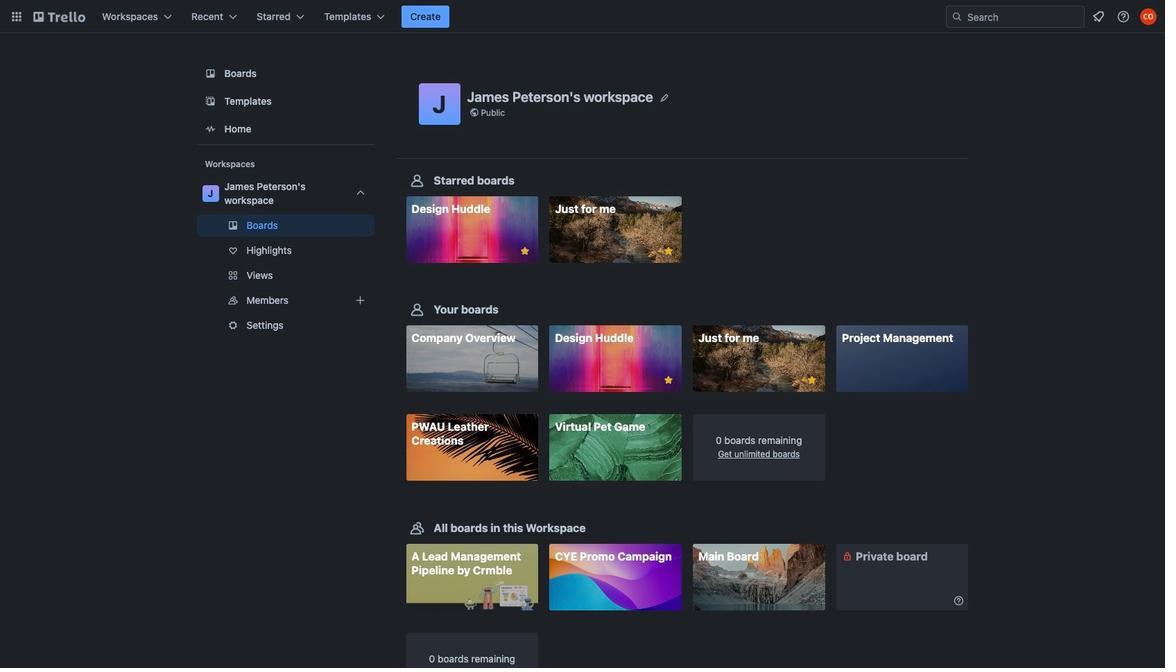 Task type: locate. For each thing, give the bounding box(es) containing it.
click to unstar this board. it will be removed from your starred list. image
[[519, 245, 531, 257], [662, 245, 675, 257], [806, 374, 818, 387]]

Search field
[[963, 7, 1084, 26]]

1 horizontal spatial click to unstar this board. it will be removed from your starred list. image
[[662, 245, 675, 257]]

1 horizontal spatial sm image
[[952, 594, 966, 608]]

board image
[[202, 65, 219, 82]]

christina overa (christinaovera) image
[[1141, 8, 1157, 25]]

2 horizontal spatial click to unstar this board. it will be removed from your starred list. image
[[806, 374, 818, 387]]

0 horizontal spatial click to unstar this board. it will be removed from your starred list. image
[[519, 245, 531, 257]]

0 vertical spatial sm image
[[841, 549, 855, 563]]

sm image
[[841, 549, 855, 563], [952, 594, 966, 608]]

back to home image
[[33, 6, 85, 28]]

primary element
[[0, 0, 1166, 33]]

1 vertical spatial sm image
[[952, 594, 966, 608]]



Task type: describe. For each thing, give the bounding box(es) containing it.
0 notifications image
[[1091, 8, 1107, 25]]

search image
[[952, 11, 963, 22]]

add image
[[352, 292, 369, 309]]

home image
[[202, 121, 219, 137]]

0 horizontal spatial sm image
[[841, 549, 855, 563]]

template board image
[[202, 93, 219, 110]]

click to unstar this board. it will be removed from your starred list. image
[[662, 374, 675, 387]]

open information menu image
[[1117, 10, 1131, 24]]



Task type: vqa. For each thing, say whether or not it's contained in the screenshot.
0 Notifications image
yes



